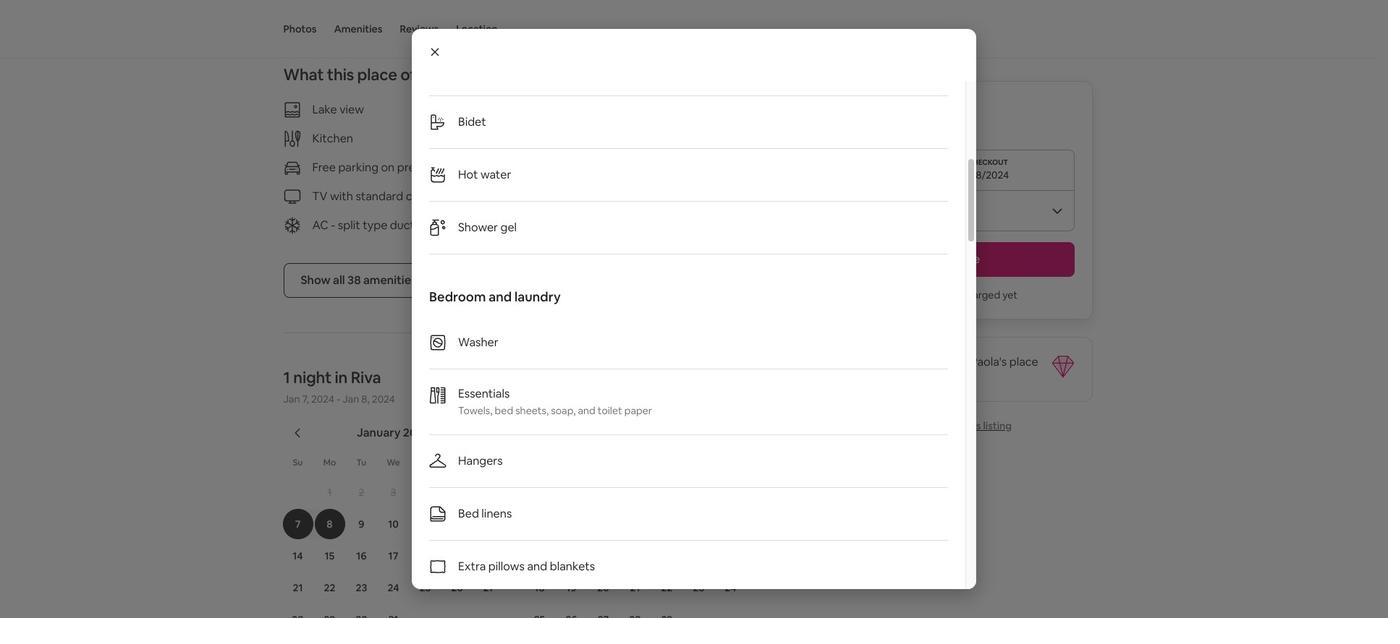 Task type: vqa. For each thing, say whether or not it's contained in the screenshot.
1st 3 button from left
yes



Task type: describe. For each thing, give the bounding box(es) containing it.
bed
[[458, 507, 479, 522]]

paola's
[[971, 355, 1007, 370]]

0 vertical spatial and
[[489, 289, 512, 305]]

1 23 button from the left
[[346, 573, 377, 604]]

shower gel
[[458, 220, 517, 235]]

11 for 11 button to the bottom
[[535, 550, 544, 563]]

8, thursday, february 2024. available. select as check-in date. button
[[652, 510, 682, 540]]

11 for top 11 button
[[421, 518, 430, 531]]

place for paola's
[[1009, 355, 1038, 370]]

wifi
[[555, 131, 576, 146]]

tv
[[312, 189, 327, 204]]

reserve button
[[842, 242, 1075, 277]]

1 vertical spatial 11 button
[[524, 541, 555, 572]]

photos button
[[283, 0, 317, 58]]

free
[[312, 160, 336, 175]]

16, friday, february 2024. unavailable button
[[684, 541, 714, 572]]

2 2 button from the left
[[683, 478, 715, 508]]

2 24 from the left
[[725, 582, 736, 595]]

extra pillows and blankets
[[458, 559, 595, 575]]

ac
[[312, 218, 328, 233]]

laundry
[[515, 289, 561, 305]]

5
[[454, 486, 460, 499]]

1/8/2024
[[968, 169, 1009, 182]]

reviews
[[400, 22, 439, 35]]

charged
[[961, 289, 1000, 302]]

type
[[363, 218, 387, 233]]

what this place offers
[[283, 64, 445, 85]]

this is a rare find.
[[842, 355, 935, 370]]

lake
[[312, 102, 337, 117]]

be
[[947, 289, 959, 302]]

17
[[388, 550, 398, 563]]

1 1 button from the left
[[314, 478, 346, 508]]

6, tuesday, february 2024. available. select as check-in date. button
[[588, 510, 618, 540]]

10
[[388, 518, 399, 531]]

bed linens
[[458, 507, 512, 522]]

essentials
[[458, 386, 510, 402]]

kitchen
[[312, 131, 353, 146]]

1 3 from the left
[[390, 486, 396, 499]]

38
[[347, 273, 361, 288]]

15 button
[[314, 541, 346, 572]]

hot water
[[458, 167, 511, 182]]

location button
[[456, 0, 498, 58]]

2 21 button from the left
[[619, 573, 651, 604]]

0 vertical spatial 12 button
[[441, 510, 473, 540]]

all
[[333, 273, 345, 288]]

2 23 from the left
[[693, 582, 705, 595]]

february 2024
[[596, 426, 674, 441]]

paper
[[624, 405, 652, 418]]

in
[[335, 368, 348, 388]]

extra
[[458, 559, 486, 575]]

1 21 button from the left
[[282, 573, 314, 604]]

tu
[[357, 457, 367, 469]]

bedroom
[[429, 289, 486, 305]]

7, wednesday, february 2024. available. select as check-in date. button
[[620, 510, 650, 540]]

2 vertical spatial and
[[527, 559, 547, 575]]

13
[[484, 518, 494, 531]]

lake view
[[312, 102, 364, 117]]

with
[[330, 189, 353, 204]]

20 for the top 20 button
[[483, 550, 495, 563]]

booked.
[[915, 369, 959, 384]]

reserve
[[937, 252, 980, 267]]

1 3 button from the left
[[377, 478, 409, 508]]

1 22 button from the left
[[314, 573, 346, 604]]

won't
[[919, 289, 945, 302]]

th
[[420, 457, 430, 469]]

amenities
[[334, 22, 382, 35]]

location
[[456, 22, 498, 35]]

1 horizontal spatial is
[[867, 355, 875, 370]]

list containing bidet
[[429, 0, 948, 255]]

14 button
[[282, 541, 314, 572]]

1 night in riva jan 7, 2024 - jan 8, 2024
[[283, 368, 395, 406]]

1 23 from the left
[[356, 582, 367, 595]]

riva
[[351, 368, 381, 388]]

washer inside list
[[458, 335, 498, 350]]

soap,
[[551, 405, 576, 418]]

free parking on premises
[[312, 160, 445, 175]]

25
[[420, 582, 431, 595]]

amenities
[[363, 273, 417, 288]]

1 horizontal spatial 18 button
[[524, 573, 555, 604]]

night
[[293, 368, 332, 388]]

standard
[[356, 189, 403, 204]]

19 for topmost 19 button
[[452, 550, 462, 563]]

you won't be charged yet
[[899, 289, 1018, 302]]

20 for the bottommost 20 button
[[597, 582, 609, 595]]

view
[[340, 102, 364, 117]]

18 for leftmost 18 button
[[420, 550, 430, 563]]

parking
[[338, 160, 379, 175]]

hot
[[458, 167, 478, 182]]

2 3 from the left
[[728, 486, 733, 499]]

25 button
[[409, 573, 441, 604]]

report this listing button
[[905, 420, 1012, 433]]

essentials towels, bed sheets, soap, and toilet paper
[[458, 386, 652, 418]]

2024 down paper
[[647, 426, 674, 441]]

place for this
[[357, 64, 397, 85]]

reviews button
[[400, 0, 439, 58]]

2 2 from the left
[[696, 486, 702, 499]]

7,
[[302, 393, 309, 406]]

17 button
[[377, 541, 409, 572]]

ac - split type ductless system
[[312, 218, 476, 233]]

you
[[899, 289, 917, 302]]

blankets
[[550, 559, 595, 575]]

2 22 button from the left
[[651, 573, 683, 604]]

0 vertical spatial -
[[331, 218, 335, 233]]

report
[[928, 420, 961, 433]]

is inside carla paola's place is usually fully booked.
[[842, 369, 850, 384]]

1 2 button from the left
[[346, 478, 377, 508]]

2024 up th
[[403, 426, 430, 441]]

2 horizontal spatial 1
[[665, 486, 669, 499]]

9
[[359, 518, 364, 531]]

towels,
[[458, 405, 492, 418]]

gel
[[501, 220, 517, 235]]

2 24 button from the left
[[715, 573, 747, 604]]

12 for 12 button to the right
[[566, 550, 576, 563]]

photos
[[283, 22, 317, 35]]

1/8/2024 button
[[842, 150, 1075, 190]]

26 button
[[441, 573, 473, 604]]

5 button
[[441, 478, 473, 508]]



Task type: locate. For each thing, give the bounding box(es) containing it.
1 horizontal spatial 19 button
[[555, 573, 587, 604]]

20 down 6, tuesday, february 2024. available. select as check-in date. button
[[597, 582, 609, 595]]

and right pillows
[[527, 559, 547, 575]]

0 horizontal spatial 12
[[452, 518, 462, 531]]

21 button down 14, wednesday, february 2024. unavailable button
[[619, 573, 651, 604]]

27
[[483, 582, 495, 595]]

19 button
[[441, 541, 473, 572], [555, 573, 587, 604]]

this left listing
[[963, 420, 981, 433]]

0 horizontal spatial 3 button
[[377, 478, 409, 508]]

list containing washer
[[429, 317, 948, 594]]

0 horizontal spatial 2 button
[[346, 478, 377, 508]]

1 horizontal spatial 23
[[693, 582, 705, 595]]

12
[[452, 518, 462, 531], [566, 550, 576, 563]]

0 horizontal spatial jan
[[283, 393, 300, 406]]

1 button down "mo"
[[314, 478, 346, 508]]

carla paola's place is usually fully booked.
[[842, 355, 1038, 384]]

-
[[331, 218, 335, 233], [337, 393, 340, 406]]

0 horizontal spatial 11
[[421, 518, 430, 531]]

1 vertical spatial list
[[429, 317, 948, 594]]

7 button
[[282, 510, 314, 540]]

this for what
[[327, 64, 354, 85]]

what
[[283, 64, 324, 85]]

0 vertical spatial place
[[357, 64, 397, 85]]

0 horizontal spatial 22
[[324, 582, 335, 595]]

0 horizontal spatial 12 button
[[441, 510, 473, 540]]

1 horizontal spatial 1
[[328, 486, 332, 499]]

system
[[437, 218, 476, 233]]

0 horizontal spatial 23
[[356, 582, 367, 595]]

1 horizontal spatial 2 button
[[683, 478, 715, 508]]

12 button
[[441, 510, 473, 540], [555, 541, 587, 572]]

is
[[867, 355, 875, 370], [842, 369, 850, 384]]

1 horizontal spatial 11 button
[[524, 541, 555, 572]]

23 button down the 16, friday, february 2024. unavailable button
[[683, 573, 715, 604]]

1 horizontal spatial place
[[1009, 355, 1038, 370]]

0 horizontal spatial 1
[[283, 368, 290, 388]]

list
[[429, 0, 948, 255], [429, 317, 948, 594]]

is left usually
[[842, 369, 850, 384]]

2
[[359, 486, 364, 499], [696, 486, 702, 499]]

0 horizontal spatial washer
[[458, 335, 498, 350]]

2 up '9, friday, february 2024. available. select as check-in date.' "button"
[[696, 486, 702, 499]]

23 button down 16
[[346, 573, 377, 604]]

19 up 26 button
[[452, 550, 462, 563]]

0 horizontal spatial place
[[357, 64, 397, 85]]

toilet
[[598, 405, 622, 418]]

1 vertical spatial 19 button
[[555, 573, 587, 604]]

0 vertical spatial 18
[[420, 550, 430, 563]]

on
[[381, 160, 395, 175]]

0 horizontal spatial -
[[331, 218, 335, 233]]

11 button right "10"
[[409, 510, 441, 540]]

0 horizontal spatial this
[[327, 64, 354, 85]]

12 down 5
[[452, 518, 462, 531]]

2 jan from the left
[[343, 393, 359, 406]]

8 button
[[314, 510, 346, 540]]

12 for topmost 12 button
[[452, 518, 462, 531]]

21 button
[[282, 573, 314, 604], [619, 573, 651, 604]]

and inside essentials towels, bed sheets, soap, and toilet paper
[[578, 405, 595, 418]]

0 vertical spatial 20
[[483, 550, 495, 563]]

report this listing
[[928, 420, 1012, 433]]

calendar application
[[266, 410, 1242, 619]]

1 horizontal spatial 3
[[728, 486, 733, 499]]

2 1 button from the left
[[651, 478, 683, 508]]

1 vertical spatial 18 button
[[524, 573, 555, 604]]

2 21 from the left
[[630, 582, 640, 595]]

usually
[[852, 369, 888, 384]]

24 left 25
[[388, 582, 399, 595]]

18 for 18 button to the right
[[534, 582, 545, 595]]

19
[[452, 550, 462, 563], [566, 582, 577, 595]]

1 horizontal spatial 3 button
[[715, 478, 747, 508]]

february
[[596, 426, 645, 441]]

1 horizontal spatial 1 button
[[651, 478, 683, 508]]

1 horizontal spatial jan
[[343, 393, 359, 406]]

19 button down 5, monday, february 2024. available. select as check-in date. button
[[555, 573, 587, 604]]

0 horizontal spatial 11 button
[[409, 510, 441, 540]]

21 for first 21 button from right
[[630, 582, 640, 595]]

20 button down 6, tuesday, february 2024. available. select as check-in date. button
[[587, 573, 619, 604]]

place up 'view'
[[357, 64, 397, 85]]

7
[[295, 518, 301, 531]]

1 horizontal spatial 20
[[597, 582, 609, 595]]

16
[[356, 550, 367, 563]]

0 vertical spatial washer
[[555, 189, 595, 204]]

0 vertical spatial 20 button
[[473, 541, 505, 572]]

cable
[[406, 189, 435, 204]]

20 down 13
[[483, 550, 495, 563]]

8,
[[361, 393, 370, 406]]

3 button
[[377, 478, 409, 508], [715, 478, 747, 508]]

19 button up 26 button
[[441, 541, 473, 572]]

22 button down 15, thursday, february 2024. unavailable button
[[651, 573, 683, 604]]

1 vertical spatial 20
[[597, 582, 609, 595]]

1 vertical spatial 12
[[566, 550, 576, 563]]

10, saturday, february 2024. available. select as check-in date. button
[[715, 510, 746, 540]]

23
[[356, 582, 367, 595], [693, 582, 705, 595]]

2 button down the tu
[[346, 478, 377, 508]]

6
[[486, 486, 492, 499]]

jan left 7,
[[283, 393, 300, 406]]

12 button down 5, monday, february 2024. available. select as check-in date. button
[[555, 541, 587, 572]]

1 horizontal spatial 11
[[535, 550, 544, 563]]

washer
[[555, 189, 595, 204], [458, 335, 498, 350]]

is left a
[[867, 355, 875, 370]]

january
[[357, 426, 401, 441]]

linens
[[482, 507, 512, 522]]

listing
[[983, 420, 1012, 433]]

this up lake view
[[327, 64, 354, 85]]

0 vertical spatial 11 button
[[409, 510, 441, 540]]

1 vertical spatial 20 button
[[587, 573, 619, 604]]

1 horizontal spatial 20 button
[[587, 573, 619, 604]]

1 horizontal spatial and
[[527, 559, 547, 575]]

1 inside 1 night in riva jan 7, 2024 - jan 8, 2024
[[283, 368, 290, 388]]

1 horizontal spatial this
[[963, 420, 981, 433]]

3
[[390, 486, 396, 499], [728, 486, 733, 499]]

0 horizontal spatial 3
[[390, 486, 396, 499]]

1 horizontal spatial 12 button
[[555, 541, 587, 572]]

23 button
[[346, 573, 377, 604], [683, 573, 715, 604]]

1 24 from the left
[[388, 582, 399, 595]]

0 horizontal spatial 19 button
[[441, 541, 473, 572]]

1 vertical spatial 12 button
[[555, 541, 587, 572]]

and left the toilet
[[578, 405, 595, 418]]

11 right "10" button
[[421, 518, 430, 531]]

1 vertical spatial this
[[963, 420, 981, 433]]

0 vertical spatial this
[[327, 64, 354, 85]]

2 3 button from the left
[[715, 478, 747, 508]]

we
[[387, 457, 400, 469]]

22 down 15 'button'
[[324, 582, 335, 595]]

1 horizontal spatial -
[[337, 393, 340, 406]]

1 left 'night'
[[283, 368, 290, 388]]

place inside carla paola's place is usually fully booked.
[[1009, 355, 1038, 370]]

0 horizontal spatial 20 button
[[473, 541, 505, 572]]

1 horizontal spatial 18
[[534, 582, 545, 595]]

3 up the 10, saturday, february 2024. available. select as check-in date. button
[[728, 486, 733, 499]]

offers
[[400, 64, 445, 85]]

6 button
[[473, 478, 505, 508]]

1 horizontal spatial 21 button
[[619, 573, 651, 604]]

18 button up 25 button
[[409, 541, 441, 572]]

24 down 17, saturday, february 2024. unavailable button
[[725, 582, 736, 595]]

1 horizontal spatial 19
[[566, 582, 577, 595]]

21 down 14, wednesday, february 2024. unavailable button
[[630, 582, 640, 595]]

23 down the 16, friday, february 2024. unavailable button
[[693, 582, 705, 595]]

2024 right 8,
[[372, 393, 395, 406]]

0 horizontal spatial 23 button
[[346, 573, 377, 604]]

0 horizontal spatial 19
[[452, 550, 462, 563]]

22 button down 15 'button'
[[314, 573, 346, 604]]

1 horizontal spatial 2
[[696, 486, 702, 499]]

find.
[[911, 355, 935, 370]]

11 down 4, sunday, february 2024. available. select as check-in date. "button"
[[535, 550, 544, 563]]

0 vertical spatial list
[[429, 0, 948, 255]]

0 horizontal spatial 2
[[359, 486, 364, 499]]

tv with standard cable
[[312, 189, 435, 204]]

0 horizontal spatial 21
[[293, 582, 303, 595]]

what this place offers dialog
[[412, 0, 976, 594]]

0 vertical spatial 18 button
[[409, 541, 441, 572]]

22 down 15, thursday, february 2024. unavailable button
[[661, 582, 673, 595]]

0 horizontal spatial 24
[[388, 582, 399, 595]]

1 vertical spatial 18
[[534, 582, 545, 595]]

2 23 button from the left
[[683, 573, 715, 604]]

18 button right 27 button
[[524, 573, 555, 604]]

1 vertical spatial place
[[1009, 355, 1038, 370]]

20 button down 13 button
[[473, 541, 505, 572]]

26
[[451, 582, 463, 595]]

yet
[[1003, 289, 1018, 302]]

jan left 8,
[[343, 393, 359, 406]]

2 horizontal spatial and
[[578, 405, 595, 418]]

12 down 5, monday, february 2024. available. select as check-in date. button
[[566, 550, 576, 563]]

1 horizontal spatial washer
[[555, 189, 595, 204]]

2 button
[[346, 478, 377, 508], [683, 478, 715, 508]]

ductless
[[390, 218, 435, 233]]

0 horizontal spatial and
[[489, 289, 512, 305]]

1 24 button from the left
[[377, 573, 409, 604]]

a
[[877, 355, 884, 370]]

18 right 17 button
[[420, 550, 430, 563]]

20
[[483, 550, 495, 563], [597, 582, 609, 595]]

washer down "bedroom and laundry" at left top
[[458, 335, 498, 350]]

2024 right 7,
[[311, 393, 334, 406]]

3 down we
[[390, 486, 396, 499]]

16 button
[[346, 541, 377, 572]]

hangers
[[458, 454, 503, 469]]

21 for 1st 21 button from the left
[[293, 582, 303, 595]]

pillows
[[488, 559, 525, 575]]

fr
[[453, 457, 461, 469]]

1 horizontal spatial 23 button
[[683, 573, 715, 604]]

- inside 1 night in riva jan 7, 2024 - jan 8, 2024
[[337, 393, 340, 406]]

1 vertical spatial washer
[[458, 335, 498, 350]]

27 button
[[473, 573, 505, 604]]

0 horizontal spatial 21 button
[[282, 573, 314, 604]]

0 vertical spatial 11
[[421, 518, 430, 531]]

1 horizontal spatial 24
[[725, 582, 736, 595]]

1 21 from the left
[[293, 582, 303, 595]]

17, saturday, february 2024. unavailable button
[[715, 541, 746, 572]]

1 list from the top
[[429, 0, 948, 255]]

1 horizontal spatial 12
[[566, 550, 576, 563]]

24 button down 17, saturday, february 2024. unavailable button
[[715, 573, 747, 604]]

place right paola's
[[1009, 355, 1038, 370]]

1 vertical spatial -
[[337, 393, 340, 406]]

show all 38 amenities
[[301, 273, 417, 288]]

- right the ac
[[331, 218, 335, 233]]

1 horizontal spatial 22
[[661, 582, 673, 595]]

24 button
[[377, 573, 409, 604], [715, 573, 747, 604]]

20 button
[[473, 541, 505, 572], [587, 573, 619, 604]]

show
[[301, 273, 331, 288]]

14, wednesday, february 2024. unavailable button
[[620, 541, 650, 572]]

9 button
[[346, 510, 377, 540]]

24
[[388, 582, 399, 595], [725, 582, 736, 595]]

amenities button
[[334, 0, 382, 58]]

0 vertical spatial 19
[[452, 550, 462, 563]]

21 button down 14 button
[[282, 573, 314, 604]]

18 down the extra pillows and blankets
[[534, 582, 545, 595]]

sheets,
[[515, 405, 549, 418]]

2 button up '9, friday, february 2024. available. select as check-in date.' "button"
[[683, 478, 715, 508]]

11 button down 4, sunday, february 2024. available. select as check-in date. "button"
[[524, 541, 555, 572]]

0 horizontal spatial 18 button
[[409, 541, 441, 572]]

this for report
[[963, 420, 981, 433]]

1 2 from the left
[[359, 486, 364, 499]]

this
[[842, 355, 864, 370]]

1 jan from the left
[[283, 393, 300, 406]]

0 horizontal spatial 20
[[483, 550, 495, 563]]

3 button down we
[[377, 478, 409, 508]]

19 down blankets
[[566, 582, 577, 595]]

1 button up '8, thursday, february 2024. available. select as check-in date.' button
[[651, 478, 683, 508]]

rare
[[886, 355, 908, 370]]

2 22 from the left
[[661, 582, 673, 595]]

4, sunday, february 2024. available. select as check-in date. button
[[524, 510, 555, 540]]

january 2024
[[357, 426, 430, 441]]

1 down "mo"
[[328, 486, 332, 499]]

1 horizontal spatial 24 button
[[715, 573, 747, 604]]

2 list from the top
[[429, 317, 948, 594]]

9, friday, february 2024. available. select as check-in date. button
[[684, 510, 714, 540]]

13 button
[[473, 510, 505, 540]]

1 horizontal spatial 21
[[630, 582, 640, 595]]

3 button up the 10, saturday, february 2024. available. select as check-in date. button
[[715, 478, 747, 508]]

24 button left 25
[[377, 573, 409, 604]]

1 22 from the left
[[324, 582, 335, 595]]

21 down 14
[[293, 582, 303, 595]]

and left laundry
[[489, 289, 512, 305]]

19 for 19 button to the right
[[566, 582, 577, 595]]

0 horizontal spatial 24 button
[[377, 573, 409, 604]]

2 down the tu
[[359, 486, 364, 499]]

23 down 16
[[356, 582, 367, 595]]

15, thursday, february 2024. unavailable button
[[652, 541, 682, 572]]

18 button
[[409, 541, 441, 572], [524, 573, 555, 604]]

0 horizontal spatial 1 button
[[314, 478, 346, 508]]

1 vertical spatial and
[[578, 405, 595, 418]]

washer down wifi
[[555, 189, 595, 204]]

0 horizontal spatial 22 button
[[314, 573, 346, 604]]

0 horizontal spatial 18
[[420, 550, 430, 563]]

5, monday, february 2024. available. select as check-in date. button
[[556, 510, 587, 540]]

12 button left 13
[[441, 510, 473, 540]]

1 up '8, thursday, february 2024. available. select as check-in date.' button
[[665, 486, 669, 499]]

0 horizontal spatial is
[[842, 369, 850, 384]]

- down in
[[337, 393, 340, 406]]

2024
[[311, 393, 334, 406], [372, 393, 395, 406], [403, 426, 430, 441], [647, 426, 674, 441]]

1 horizontal spatial 22 button
[[651, 573, 683, 604]]

fully
[[891, 369, 913, 384]]

carla
[[941, 355, 968, 370]]

15
[[325, 550, 335, 563]]

10 button
[[377, 510, 409, 540]]

0 vertical spatial 12
[[452, 518, 462, 531]]

0 vertical spatial 19 button
[[441, 541, 473, 572]]

1 vertical spatial 19
[[566, 582, 577, 595]]

1 vertical spatial 11
[[535, 550, 544, 563]]



